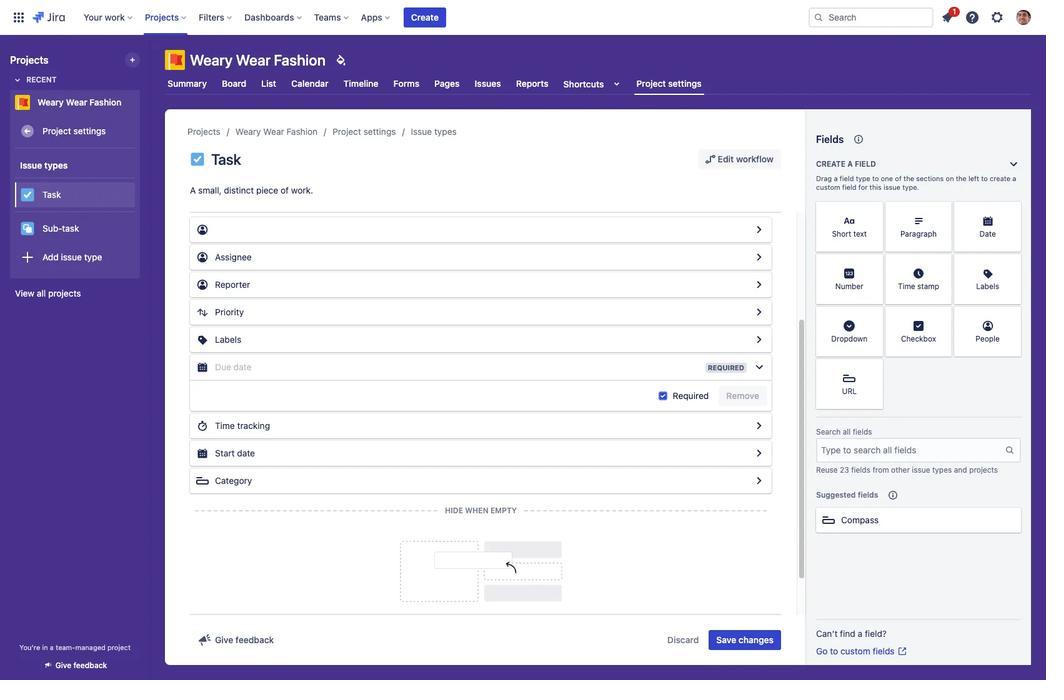 Task type: locate. For each thing, give the bounding box(es) containing it.
issue types inside group
[[20, 160, 68, 170]]

timeline
[[344, 78, 379, 89]]

0 horizontal spatial the
[[904, 174, 914, 183]]

issue types for issue types link
[[411, 126, 457, 137]]

0 vertical spatial date
[[234, 362, 252, 373]]

1 horizontal spatial the
[[956, 174, 967, 183]]

open field configuration image for category
[[752, 474, 767, 489]]

issue
[[884, 183, 901, 191], [61, 252, 82, 262], [912, 466, 930, 475]]

a
[[190, 185, 196, 196]]

labels
[[976, 282, 1000, 292], [215, 334, 241, 345]]

1 horizontal spatial projects
[[145, 12, 179, 22]]

sub-
[[43, 223, 62, 234]]

0 horizontal spatial weary wear fashion link
[[10, 90, 135, 115]]

open field configuration image inside labels button
[[752, 333, 767, 348]]

0 vertical spatial labels
[[976, 282, 1000, 292]]

all for search
[[843, 428, 851, 437]]

0 horizontal spatial give
[[55, 661, 71, 671]]

1 vertical spatial give
[[55, 661, 71, 671]]

fields left this link will be opened in a new tab image
[[873, 646, 895, 657]]

1 vertical spatial type
[[84, 252, 102, 262]]

reports link
[[514, 73, 551, 95]]

a right the drag
[[834, 174, 838, 183]]

0 horizontal spatial time
[[215, 421, 235, 431]]

open field configuration image inside time tracking button
[[752, 419, 767, 434]]

0 horizontal spatial project
[[43, 125, 71, 136]]

set background color image
[[333, 53, 348, 68]]

compass button
[[816, 508, 1021, 533]]

on
[[946, 174, 954, 183]]

tab list
[[158, 73, 1039, 95]]

field down create a field
[[840, 174, 854, 183]]

jira image
[[33, 10, 65, 25], [33, 10, 65, 25]]

open field configuration image for labels
[[752, 333, 767, 348]]

project settings link down recent
[[15, 119, 135, 144]]

2 open field configuration image from the top
[[752, 333, 767, 348]]

date right due
[[234, 362, 252, 373]]

open field configuration image inside category button
[[752, 474, 767, 489]]

1 horizontal spatial projects
[[970, 466, 998, 475]]

edit workflow button
[[698, 149, 781, 169]]

0 vertical spatial give feedback button
[[190, 631, 282, 651]]

labels up people
[[976, 282, 1000, 292]]

task right the issue type icon
[[211, 151, 241, 168]]

field left for
[[842, 183, 857, 191]]

timeline link
[[341, 73, 381, 95]]

number
[[836, 282, 864, 292]]

project settings inside tab list
[[637, 78, 702, 89]]

fashion up calendar
[[274, 51, 326, 69]]

2 horizontal spatial projects
[[188, 126, 221, 137]]

more information image for people
[[1005, 308, 1020, 323]]

types up task link
[[44, 160, 68, 170]]

create right apps popup button
[[411, 12, 439, 22]]

open field configuration image
[[752, 250, 767, 265], [752, 278, 767, 293], [752, 305, 767, 320]]

issue type icon image
[[190, 152, 205, 167]]

2 horizontal spatial to
[[982, 174, 988, 183]]

1 vertical spatial time
[[215, 421, 235, 431]]

banner containing your work
[[0, 0, 1046, 35]]

0 vertical spatial give feedback
[[215, 635, 274, 646]]

text
[[854, 230, 867, 239]]

0 horizontal spatial weary
[[38, 97, 64, 108]]

and
[[954, 466, 967, 475]]

date inside start date button
[[237, 448, 255, 459]]

time left stamp
[[898, 282, 916, 292]]

field up for
[[855, 159, 876, 169]]

0 horizontal spatial task
[[43, 189, 61, 200]]

open field configuration image inside reporter "button"
[[752, 278, 767, 293]]

the
[[904, 174, 914, 183], [956, 174, 967, 183]]

0 vertical spatial issue
[[884, 183, 901, 191]]

0 vertical spatial open field configuration image
[[752, 250, 767, 265]]

1 vertical spatial fashion
[[90, 97, 122, 108]]

summary
[[168, 78, 207, 89]]

date for start date
[[237, 448, 255, 459]]

fields
[[816, 134, 844, 145]]

fields
[[853, 428, 872, 437], [851, 466, 871, 475], [858, 491, 878, 500], [873, 646, 895, 657]]

custom down can't find a field?
[[841, 646, 871, 657]]

to right go
[[830, 646, 838, 657]]

0 vertical spatial give
[[215, 635, 233, 646]]

types left and
[[933, 466, 952, 475]]

type inside drag a field type to one of the sections on the left to create a custom field for this issue type.
[[856, 174, 871, 183]]

in
[[42, 644, 48, 652]]

projects down add issue type
[[48, 288, 81, 299]]

1 horizontal spatial labels
[[976, 282, 1000, 292]]

1 vertical spatial projects
[[10, 54, 49, 66]]

issues link
[[472, 73, 504, 95]]

1 vertical spatial types
[[44, 160, 68, 170]]

projects inside popup button
[[145, 12, 179, 22]]

0 vertical spatial issue
[[411, 126, 432, 137]]

group
[[15, 149, 135, 278]]

labels down priority
[[215, 334, 241, 345]]

1 vertical spatial give feedback
[[55, 661, 107, 671]]

this
[[870, 183, 882, 191]]

type up for
[[856, 174, 871, 183]]

projects
[[145, 12, 179, 22], [10, 54, 49, 66], [188, 126, 221, 137]]

projects
[[48, 288, 81, 299], [970, 466, 998, 475]]

0 horizontal spatial all
[[37, 288, 46, 299]]

2 horizontal spatial weary
[[236, 126, 261, 137]]

1 vertical spatial labels
[[215, 334, 241, 345]]

2 open field configuration image from the top
[[752, 278, 767, 293]]

2 vertical spatial projects
[[188, 126, 221, 137]]

work
[[105, 12, 125, 22]]

types
[[434, 126, 457, 137], [44, 160, 68, 170], [933, 466, 952, 475]]

projects for the projects popup button
[[145, 12, 179, 22]]

project down timeline link
[[333, 126, 361, 137]]

banner
[[0, 0, 1046, 35]]

search image
[[814, 12, 824, 22]]

task
[[211, 151, 241, 168], [43, 189, 61, 200]]

people
[[976, 335, 1000, 344]]

0 horizontal spatial settings
[[73, 125, 106, 136]]

weary wear fashion up list
[[190, 51, 326, 69]]

create for create
[[411, 12, 439, 22]]

1 horizontal spatial time
[[898, 282, 916, 292]]

1 vertical spatial issue
[[20, 160, 42, 170]]

tab list containing project settings
[[158, 73, 1039, 95]]

sidebar navigation image
[[136, 50, 164, 75]]

add to starred image
[[136, 95, 151, 110]]

the up type.
[[904, 174, 914, 183]]

dashboards button
[[241, 7, 307, 27]]

1 vertical spatial date
[[237, 448, 255, 459]]

more information image for number
[[867, 256, 882, 271]]

1 vertical spatial issue
[[61, 252, 82, 262]]

0 horizontal spatial feedback
[[73, 661, 107, 671]]

more information about the suggested fields image
[[886, 488, 901, 503]]

weary wear fashion down recent
[[38, 97, 122, 108]]

all for view
[[37, 288, 46, 299]]

0 horizontal spatial types
[[44, 160, 68, 170]]

time for time tracking
[[215, 421, 235, 431]]

0 horizontal spatial type
[[84, 252, 102, 262]]

1 vertical spatial issue types
[[20, 160, 68, 170]]

to inside go to custom fields link
[[830, 646, 838, 657]]

open field configuration image inside assignee button
[[752, 250, 767, 265]]

0 vertical spatial custom
[[816, 183, 840, 191]]

1 vertical spatial custom
[[841, 646, 871, 657]]

1 open field configuration image from the top
[[752, 250, 767, 265]]

2 horizontal spatial project
[[637, 78, 666, 89]]

issue types down pages link
[[411, 126, 457, 137]]

list
[[261, 78, 276, 89]]

when
[[465, 506, 489, 516]]

field
[[855, 159, 876, 169], [840, 174, 854, 183], [842, 183, 857, 191]]

0 vertical spatial types
[[434, 126, 457, 137]]

more information about the fields image
[[851, 132, 866, 147]]

project right shortcuts dropdown button
[[637, 78, 666, 89]]

the right on at right top
[[956, 174, 967, 183]]

weary down recent
[[38, 97, 64, 108]]

sub-task
[[43, 223, 79, 234]]

0 vertical spatial field
[[855, 159, 876, 169]]

time inside button
[[215, 421, 235, 431]]

0 horizontal spatial labels
[[215, 334, 241, 345]]

hide
[[445, 506, 463, 516]]

1 horizontal spatial create
[[816, 159, 846, 169]]

one
[[881, 174, 893, 183]]

help image
[[965, 10, 980, 25]]

of right one
[[895, 174, 902, 183]]

1 horizontal spatial give feedback
[[215, 635, 274, 646]]

save changes
[[717, 635, 774, 646]]

open field configuration image for priority
[[752, 305, 767, 320]]

all right the view
[[37, 288, 46, 299]]

0 vertical spatial type
[[856, 174, 871, 183]]

of right piece
[[281, 185, 289, 196]]

a
[[848, 159, 853, 169], [834, 174, 838, 183], [1013, 174, 1017, 183], [858, 629, 863, 639], [50, 644, 54, 652]]

1 horizontal spatial task
[[211, 151, 241, 168]]

reporter button
[[190, 273, 772, 298]]

custom inside drag a field type to one of the sections on the left to create a custom field for this issue type.
[[816, 183, 840, 191]]

open field configuration image for start date
[[752, 446, 767, 461]]

1 vertical spatial task
[[43, 189, 61, 200]]

issue down one
[[884, 183, 901, 191]]

issue inside group
[[20, 160, 42, 170]]

all
[[37, 288, 46, 299], [843, 428, 851, 437]]

0 horizontal spatial to
[[830, 646, 838, 657]]

add issue type
[[43, 252, 102, 262]]

wear
[[236, 51, 271, 69], [66, 97, 87, 108], [263, 126, 284, 137]]

open field configuration image inside priority button
[[752, 305, 767, 320]]

to right left
[[982, 174, 988, 183]]

2 horizontal spatial issue
[[912, 466, 930, 475]]

type.
[[903, 183, 919, 191]]

to up 'this'
[[873, 174, 879, 183]]

short
[[832, 230, 852, 239]]

1 horizontal spatial types
[[434, 126, 457, 137]]

projects for projects link
[[188, 126, 221, 137]]

date
[[234, 362, 252, 373], [237, 448, 255, 459]]

issue up task link
[[20, 160, 42, 170]]

0 horizontal spatial issue
[[61, 252, 82, 262]]

0 vertical spatial weary wear fashion
[[190, 51, 326, 69]]

types inside group
[[44, 160, 68, 170]]

start date button
[[190, 441, 772, 466]]

issue types
[[411, 126, 457, 137], [20, 160, 68, 170]]

1 vertical spatial give feedback button
[[35, 656, 115, 676]]

create up the drag
[[816, 159, 846, 169]]

0 vertical spatial time
[[898, 282, 916, 292]]

2 the from the left
[[956, 174, 967, 183]]

3 open field configuration image from the top
[[752, 305, 767, 320]]

weary wear fashion link down recent
[[10, 90, 135, 115]]

of
[[895, 174, 902, 183], [281, 185, 289, 196]]

create project image
[[128, 55, 138, 65]]

a right the create at the right top of the page
[[1013, 174, 1017, 183]]

fashion down calendar link
[[287, 126, 318, 137]]

0 vertical spatial create
[[411, 12, 439, 22]]

create inside button
[[411, 12, 439, 22]]

issue right add on the left of page
[[61, 252, 82, 262]]

1 horizontal spatial give feedback button
[[190, 631, 282, 651]]

0 vertical spatial required
[[708, 364, 744, 372]]

edit workflow
[[718, 154, 774, 164]]

filters
[[199, 12, 224, 22]]

issue types up task link
[[20, 160, 68, 170]]

more information image for checkbox
[[936, 308, 951, 323]]

project down recent
[[43, 125, 71, 136]]

give
[[215, 635, 233, 646], [55, 661, 71, 671]]

fashion left add to starred icon
[[90, 97, 122, 108]]

create button
[[404, 7, 446, 27]]

hide when empty
[[445, 506, 517, 516]]

projects up recent
[[10, 54, 49, 66]]

open field configuration image inside start date button
[[752, 446, 767, 461]]

weary wear fashion down the list link at left top
[[236, 126, 318, 137]]

a right in
[[50, 644, 54, 652]]

0 horizontal spatial projects
[[10, 54, 49, 66]]

2 vertical spatial field
[[842, 183, 857, 191]]

weary up board on the top
[[190, 51, 233, 69]]

fashion
[[274, 51, 326, 69], [90, 97, 122, 108], [287, 126, 318, 137]]

drag a field type to one of the sections on the left to create a custom field for this issue type.
[[816, 174, 1017, 191]]

project settings link down timeline link
[[333, 124, 396, 139]]

0 vertical spatial of
[[895, 174, 902, 183]]

time
[[898, 282, 916, 292], [215, 421, 235, 431]]

1 horizontal spatial issue
[[411, 126, 432, 137]]

projects right and
[[970, 466, 998, 475]]

appswitcher icon image
[[11, 10, 26, 25]]

project settings
[[637, 78, 702, 89], [43, 125, 106, 136], [333, 126, 396, 137]]

weary wear fashion link down the list link at left top
[[236, 124, 318, 139]]

dropdown
[[832, 335, 868, 344]]

0 vertical spatial wear
[[236, 51, 271, 69]]

to
[[873, 174, 879, 183], [982, 174, 988, 183], [830, 646, 838, 657]]

types down pages link
[[434, 126, 457, 137]]

more information image
[[867, 203, 882, 218], [936, 203, 951, 218], [867, 256, 882, 271], [936, 256, 951, 271], [1005, 256, 1020, 271], [867, 308, 882, 323], [936, 308, 951, 323], [1005, 308, 1020, 323]]

tracking
[[237, 421, 270, 431]]

2 vertical spatial wear
[[263, 126, 284, 137]]

date right the start
[[237, 448, 255, 459]]

calendar
[[291, 78, 329, 89]]

1 vertical spatial of
[[281, 185, 289, 196]]

type down sub-task link
[[84, 252, 102, 262]]

start
[[215, 448, 235, 459]]

3 open field configuration image from the top
[[752, 419, 767, 434]]

5 open field configuration image from the top
[[752, 474, 767, 489]]

primary element
[[8, 0, 809, 35]]

calendar link
[[289, 73, 331, 95]]

issue down forms link
[[411, 126, 432, 137]]

a small, distinct piece of work.
[[190, 185, 313, 196]]

0 vertical spatial all
[[37, 288, 46, 299]]

Type to search all fields text field
[[818, 439, 1005, 462]]

0 horizontal spatial create
[[411, 12, 439, 22]]

reporter
[[215, 279, 250, 290]]

4 open field configuration image from the top
[[752, 446, 767, 461]]

1 vertical spatial all
[[843, 428, 851, 437]]

field for create
[[855, 159, 876, 169]]

more information image
[[1005, 203, 1020, 218]]

board link
[[219, 73, 249, 95]]

2 horizontal spatial project settings
[[637, 78, 702, 89]]

1 vertical spatial weary wear fashion link
[[236, 124, 318, 139]]

1 vertical spatial open field configuration image
[[752, 278, 767, 293]]

add issue type button
[[15, 245, 135, 270]]

projects right work
[[145, 12, 179, 22]]

weary
[[190, 51, 233, 69], [38, 97, 64, 108], [236, 126, 261, 137]]

open field configuration image
[[752, 223, 767, 238], [752, 333, 767, 348], [752, 419, 767, 434], [752, 446, 767, 461], [752, 474, 767, 489]]

1 horizontal spatial of
[[895, 174, 902, 183]]

0 vertical spatial task
[[211, 151, 241, 168]]

save
[[717, 635, 736, 646]]

0 horizontal spatial projects
[[48, 288, 81, 299]]

fields right the 23
[[851, 466, 871, 475]]

short text
[[832, 230, 867, 239]]

weary wear fashion
[[190, 51, 326, 69], [38, 97, 122, 108], [236, 126, 318, 137]]

weary right projects link
[[236, 126, 261, 137]]

all right search
[[843, 428, 851, 437]]

time up the start
[[215, 421, 235, 431]]

assignee button
[[190, 245, 772, 270]]

custom down the drag
[[816, 183, 840, 191]]

0 vertical spatial projects
[[145, 12, 179, 22]]

team-
[[56, 644, 75, 652]]

view all projects link
[[10, 283, 140, 305]]

projects up the issue type icon
[[188, 126, 221, 137]]

2 vertical spatial open field configuration image
[[752, 305, 767, 320]]

reuse 23 fields from other issue types and projects
[[816, 466, 998, 475]]

issue right other
[[912, 466, 930, 475]]

1 vertical spatial field
[[840, 174, 854, 183]]

task up "sub-"
[[43, 189, 61, 200]]

all inside view all projects link
[[37, 288, 46, 299]]

0 horizontal spatial project settings
[[43, 125, 106, 136]]



Task type: vqa. For each thing, say whether or not it's contained in the screenshot.


Task type: describe. For each thing, give the bounding box(es) containing it.
can't
[[816, 629, 838, 639]]

managed
[[75, 644, 106, 652]]

2 vertical spatial types
[[933, 466, 952, 475]]

more information image for paragraph
[[936, 203, 951, 218]]

date for due date
[[234, 362, 252, 373]]

issue inside drag a field type to one of the sections on the left to create a custom field for this issue type.
[[884, 183, 901, 191]]

discard
[[667, 635, 699, 646]]

shortcuts button
[[561, 73, 627, 95]]

time tracking button
[[190, 414, 772, 439]]

more information image for time stamp
[[936, 256, 951, 271]]

1 the from the left
[[904, 174, 914, 183]]

time for time stamp
[[898, 282, 916, 292]]

your work button
[[80, 7, 137, 27]]

go
[[816, 646, 828, 657]]

2 vertical spatial fashion
[[287, 126, 318, 137]]

2 vertical spatial issue
[[912, 466, 930, 475]]

edit
[[718, 154, 734, 164]]

fields left more information about the suggested fields image
[[858, 491, 878, 500]]

your
[[84, 12, 102, 22]]

projects link
[[188, 124, 221, 139]]

summary link
[[165, 73, 209, 95]]

labels button
[[190, 328, 772, 353]]

priority
[[215, 307, 244, 318]]

1 vertical spatial required
[[673, 391, 709, 401]]

fields inside go to custom fields link
[[873, 646, 895, 657]]

1 horizontal spatial project settings link
[[333, 124, 396, 139]]

filters button
[[195, 7, 237, 27]]

you're in a team-managed project
[[19, 644, 131, 652]]

paragraph
[[901, 230, 937, 239]]

changes
[[739, 635, 774, 646]]

shortcuts
[[564, 78, 604, 89]]

issue for group containing issue types
[[20, 160, 42, 170]]

collapse recent projects image
[[10, 73, 25, 88]]

sub-task link
[[15, 216, 135, 241]]

more information image for labels
[[1005, 256, 1020, 271]]

group containing issue types
[[15, 149, 135, 278]]

due
[[215, 362, 231, 373]]

1 vertical spatial wear
[[66, 97, 87, 108]]

small,
[[198, 185, 222, 196]]

create for create a field
[[816, 159, 846, 169]]

field for drag
[[840, 174, 854, 183]]

sections
[[916, 174, 944, 183]]

1 vertical spatial feedback
[[73, 661, 107, 671]]

a down the more information about the fields icon
[[848, 159, 853, 169]]

drag
[[816, 174, 832, 183]]

go to custom fields link
[[816, 646, 907, 658]]

forms
[[394, 78, 420, 89]]

1 horizontal spatial feedback
[[236, 635, 274, 646]]

1 horizontal spatial settings
[[364, 126, 396, 137]]

left
[[969, 174, 980, 183]]

add
[[43, 252, 59, 262]]

types for group containing issue types
[[44, 160, 68, 170]]

1 vertical spatial weary wear fashion
[[38, 97, 122, 108]]

0 vertical spatial fashion
[[274, 51, 326, 69]]

compass
[[841, 515, 879, 526]]

create
[[990, 174, 1011, 183]]

category button
[[190, 469, 772, 494]]

project
[[107, 644, 131, 652]]

your profile and settings image
[[1016, 10, 1031, 25]]

labels inside button
[[215, 334, 241, 345]]

search all fields
[[816, 428, 872, 437]]

priority button
[[190, 300, 772, 325]]

notifications image
[[940, 10, 955, 25]]

open field configuration image for reporter
[[752, 278, 767, 293]]

2 vertical spatial weary
[[236, 126, 261, 137]]

more information image for dropdown
[[867, 308, 882, 323]]

search
[[816, 428, 841, 437]]

issue inside button
[[61, 252, 82, 262]]

suggested fields
[[816, 491, 878, 500]]

add issue type image
[[20, 250, 35, 265]]

type inside button
[[84, 252, 102, 262]]

close field configuration image
[[752, 360, 767, 375]]

1 horizontal spatial project settings
[[333, 126, 396, 137]]

for
[[859, 183, 868, 191]]

open field configuration image for assignee
[[752, 250, 767, 265]]

empty
[[491, 506, 517, 516]]

checkbox
[[901, 335, 936, 344]]

due date
[[215, 362, 252, 373]]

apps
[[361, 12, 382, 22]]

go to custom fields
[[816, 646, 895, 657]]

pages
[[435, 78, 460, 89]]

2 vertical spatial weary wear fashion
[[236, 126, 318, 137]]

settings inside tab list
[[668, 78, 702, 89]]

time stamp
[[898, 282, 939, 292]]

0 vertical spatial weary wear fashion link
[[10, 90, 135, 115]]

1
[[953, 7, 956, 16]]

pages link
[[432, 73, 462, 95]]

discard button
[[660, 631, 707, 651]]

list link
[[259, 73, 279, 95]]

0 vertical spatial projects
[[48, 288, 81, 299]]

0 vertical spatial weary
[[190, 51, 233, 69]]

save changes button
[[709, 631, 781, 651]]

work.
[[291, 185, 313, 196]]

issues
[[475, 78, 501, 89]]

piece
[[256, 185, 278, 196]]

1 open field configuration image from the top
[[752, 223, 767, 238]]

types for issue types link
[[434, 126, 457, 137]]

0 horizontal spatial of
[[281, 185, 289, 196]]

1 vertical spatial weary
[[38, 97, 64, 108]]

distinct
[[224, 185, 254, 196]]

forms link
[[391, 73, 422, 95]]

1 horizontal spatial project
[[333, 126, 361, 137]]

assignee
[[215, 252, 252, 263]]

settings image
[[990, 10, 1005, 25]]

start date
[[215, 448, 255, 459]]

date
[[980, 230, 996, 239]]

project settings inside project settings link
[[43, 125, 106, 136]]

time tracking
[[215, 421, 270, 431]]

23
[[840, 466, 849, 475]]

from
[[873, 466, 889, 475]]

dashboards
[[244, 12, 294, 22]]

workflow
[[736, 154, 774, 164]]

Search field
[[809, 7, 934, 27]]

task inside group
[[43, 189, 61, 200]]

teams button
[[310, 7, 354, 27]]

1 horizontal spatial to
[[873, 174, 879, 183]]

1 horizontal spatial weary wear fashion link
[[236, 124, 318, 139]]

create a field
[[816, 159, 876, 169]]

open field configuration image for time tracking
[[752, 419, 767, 434]]

issue for issue types link
[[411, 126, 432, 137]]

fields right search
[[853, 428, 872, 437]]

projects button
[[141, 7, 191, 27]]

url
[[842, 387, 857, 397]]

task
[[62, 223, 79, 234]]

more information image for short text
[[867, 203, 882, 218]]

this link will be opened in a new tab image
[[897, 647, 907, 657]]

1 vertical spatial projects
[[970, 466, 998, 475]]

issue types for group containing issue types
[[20, 160, 68, 170]]

stamp
[[918, 282, 939, 292]]

0 horizontal spatial project settings link
[[15, 119, 135, 144]]

field?
[[865, 629, 887, 639]]

a right find
[[858, 629, 863, 639]]

0 horizontal spatial give feedback
[[55, 661, 107, 671]]

1 horizontal spatial give
[[215, 635, 233, 646]]

of inside drag a field type to one of the sections on the left to create a custom field for this issue type.
[[895, 174, 902, 183]]

find
[[840, 629, 856, 639]]



